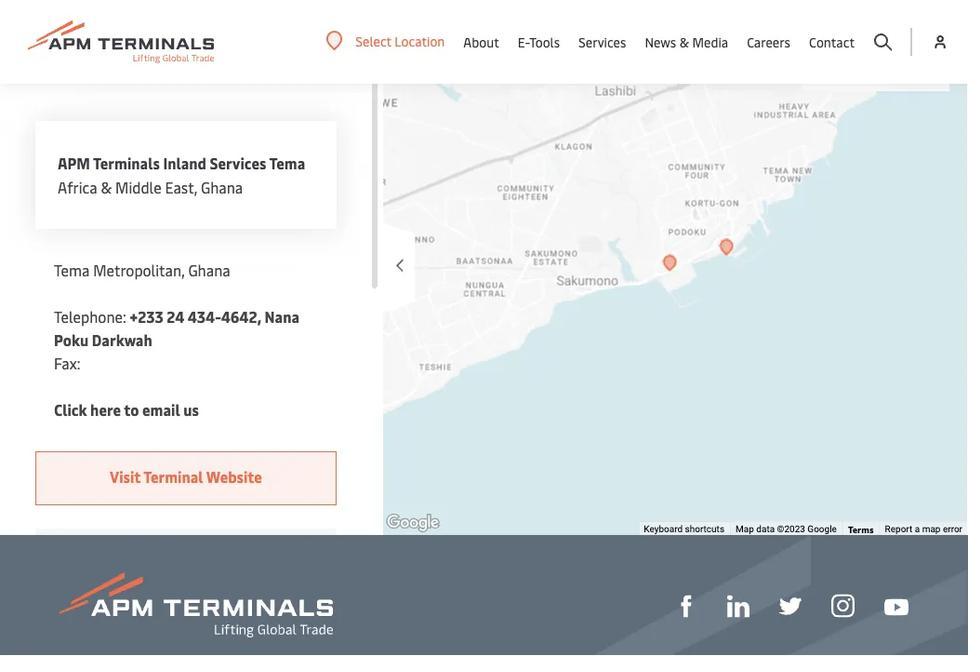 Task type: locate. For each thing, give the bounding box(es) containing it.
data
[[757, 524, 775, 535]]

media
[[693, 33, 729, 51]]

report a map error
[[886, 524, 963, 535]]

news
[[645, 33, 677, 51]]

tema inside apm terminals inland services tema africa & middle east, ghana
[[269, 153, 306, 173]]

darkwah
[[92, 330, 152, 350]]

+233
[[130, 307, 164, 327]]

select location button
[[326, 31, 445, 51]]

434-
[[188, 307, 221, 327]]

0 vertical spatial &
[[680, 33, 690, 51]]

0 horizontal spatial terminals
[[93, 153, 160, 173]]

services right tools
[[579, 33, 627, 51]]

24
[[167, 307, 184, 327]]

ghana
[[201, 177, 243, 197], [188, 260, 231, 280]]

click here to email us link
[[54, 398, 199, 422]]

news & media button
[[645, 0, 729, 84]]

click
[[54, 400, 87, 420]]

instagram image
[[832, 594, 855, 618]]

map
[[736, 524, 755, 535]]

map
[[923, 524, 941, 535]]

error
[[944, 524, 963, 535]]

services
[[579, 33, 627, 51], [210, 153, 267, 173]]

select
[[356, 32, 392, 50]]

1 vertical spatial &
[[101, 177, 112, 197]]

1 horizontal spatial terminals
[[839, 31, 904, 51]]

& right africa
[[101, 177, 112, 197]]

1 horizontal spatial &
[[680, 33, 690, 51]]

back
[[63, 37, 103, 62]]

& inside apm terminals inland services tema africa & middle east, ghana
[[101, 177, 112, 197]]

0 vertical spatial services
[[579, 33, 627, 51]]

google image
[[382, 511, 444, 535]]

0 vertical spatial ghana
[[201, 177, 243, 197]]

1 vertical spatial terminals
[[93, 153, 160, 173]]

nana
[[265, 307, 300, 327]]

&
[[680, 33, 690, 51], [101, 177, 112, 197]]

1 vertical spatial tema
[[54, 260, 90, 280]]

keyboard shortcuts button
[[644, 523, 725, 536]]

visit
[[110, 467, 141, 487]]

& right news
[[680, 33, 690, 51]]

terminals
[[839, 31, 904, 51], [93, 153, 160, 173]]

africa
[[58, 177, 97, 197]]

services inside apm terminals inland services tema africa & middle east, ghana
[[210, 153, 267, 173]]

ghana up '434-'
[[188, 260, 231, 280]]

location
[[395, 32, 445, 50]]

0 vertical spatial tema
[[269, 153, 306, 173]]

1 vertical spatial services
[[210, 153, 267, 173]]

terminal
[[143, 467, 203, 487]]

©2023
[[778, 524, 806, 535]]

tema
[[269, 153, 306, 173], [54, 260, 90, 280]]

0 horizontal spatial services
[[210, 153, 267, 173]]

e-tools
[[518, 33, 560, 51]]

ghana right 'east,'
[[201, 177, 243, 197]]

facebook image
[[676, 595, 698, 617]]

tema metropolitan, ghana
[[54, 260, 231, 280]]

0 vertical spatial terminals
[[839, 31, 904, 51]]

ghana inside apm terminals inland services tema africa & middle east, ghana
[[201, 177, 243, 197]]

here
[[90, 400, 121, 420]]

1 horizontal spatial tema
[[269, 153, 306, 173]]

services right inland
[[210, 153, 267, 173]]

shortcuts
[[686, 524, 725, 535]]

us
[[184, 400, 199, 420]]

fax:
[[54, 353, 80, 373]]

0 horizontal spatial &
[[101, 177, 112, 197]]

& inside popup button
[[680, 33, 690, 51]]



Task type: describe. For each thing, give the bounding box(es) containing it.
a
[[915, 524, 921, 535]]

poku
[[54, 330, 89, 350]]

apm terminals inland services tema africa & middle east, ghana
[[58, 153, 306, 197]]

website
[[206, 467, 262, 487]]

news & media
[[645, 33, 729, 51]]

1 vertical spatial ghana
[[188, 260, 231, 280]]

0 horizontal spatial tema
[[54, 260, 90, 280]]

1 horizontal spatial services
[[579, 33, 627, 51]]

instagram link
[[832, 592, 855, 618]]

click here to email us
[[54, 400, 199, 420]]

you tube link
[[885, 593, 909, 617]]

e-
[[518, 33, 530, 51]]

keyboard shortcuts
[[644, 524, 725, 535]]

east,
[[165, 177, 197, 197]]

contact
[[810, 33, 855, 51]]

map data ©2023 google
[[736, 524, 837, 535]]

report a map error link
[[886, 524, 963, 535]]

careers button
[[747, 0, 791, 84]]

map region
[[242, 0, 969, 656]]

shape link
[[676, 592, 698, 617]]

terms
[[849, 522, 874, 535]]

linkedin image
[[728, 595, 750, 617]]

linkedin__x28_alt_x29__3_ link
[[728, 592, 750, 617]]

inland
[[163, 153, 207, 173]]

terminals inside apm terminals inland services tema africa & middle east, ghana
[[93, 153, 160, 173]]

fill 44 link
[[780, 592, 802, 617]]

google
[[808, 524, 837, 535]]

apmt footer logo image
[[60, 572, 333, 637]]

e-tools button
[[518, 0, 560, 84]]

+233 24 434-4642, nana poku darkwah
[[54, 307, 300, 350]]

services button
[[579, 0, 627, 84]]

terms link
[[849, 522, 874, 535]]

visit terminal website link
[[35, 451, 337, 505]]

telephone:
[[54, 307, 130, 327]]

contact button
[[810, 0, 855, 84]]

metropolitan,
[[93, 260, 185, 280]]

4642,
[[221, 307, 262, 327]]

middle
[[115, 177, 162, 197]]

back button
[[30, 35, 337, 84]]

careers
[[747, 33, 791, 51]]

apm
[[58, 153, 90, 173]]

youtube image
[[885, 599, 909, 615]]

about
[[464, 33, 500, 51]]

twitter image
[[780, 595, 802, 617]]

to
[[124, 400, 139, 420]]

keyboard
[[644, 524, 683, 535]]

email
[[142, 400, 180, 420]]

visit terminal website
[[110, 467, 262, 487]]

+233 24 434-4642, nana poku darkwah link
[[54, 307, 300, 350]]

tools
[[530, 33, 560, 51]]

about button
[[464, 0, 500, 84]]

report
[[886, 524, 913, 535]]

select location
[[356, 32, 445, 50]]



Task type: vqa. For each thing, say whether or not it's contained in the screenshot.
the Instagram link
yes



